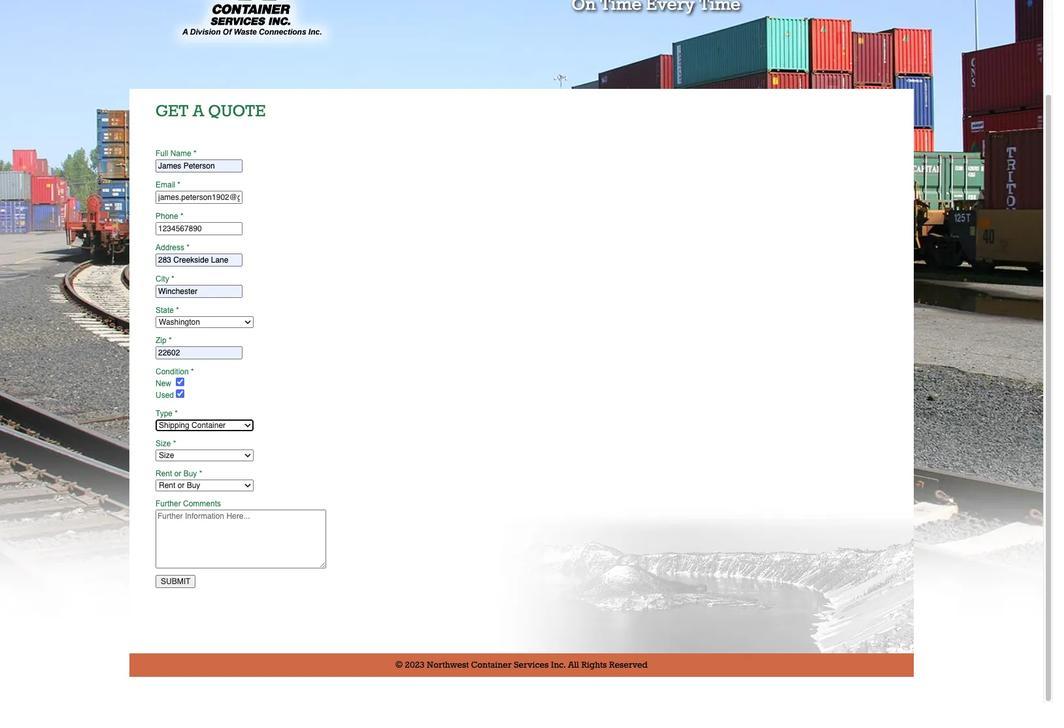 Task type: describe. For each thing, give the bounding box(es) containing it.
© 2023 northwest container services inc. all rights reserved
[[396, 660, 648, 671]]

Phone text field
[[156, 222, 243, 235]]

rent
[[156, 469, 172, 479]]

rent or buy *
[[156, 469, 202, 479]]

rights
[[581, 660, 607, 671]]

zip
[[156, 336, 167, 345]]

* for zip *
[[169, 336, 172, 345]]

buy
[[184, 469, 197, 479]]

email
[[156, 180, 175, 190]]

further
[[156, 500, 181, 509]]

Further Comments text field
[[156, 510, 326, 569]]

quote
[[208, 102, 266, 122]]

get a quote
[[156, 102, 266, 122]]

full
[[156, 149, 168, 158]]

or
[[174, 469, 181, 479]]

submit
[[161, 577, 190, 586]]

Email  text field
[[156, 191, 243, 204]]

state *
[[156, 306, 179, 315]]

container
[[471, 660, 512, 671]]

new
[[156, 379, 176, 388]]

Zip text field
[[156, 347, 243, 360]]

type
[[156, 409, 173, 418]]

submit button
[[156, 575, 196, 588]]

get
[[156, 102, 189, 122]]

northwest
[[427, 660, 469, 671]]

condition
[[156, 367, 189, 377]]

phone
[[156, 212, 178, 221]]

address *
[[156, 243, 190, 252]]

Used checkbox
[[176, 390, 185, 398]]

size *
[[156, 439, 176, 449]]

size
[[156, 439, 171, 449]]

City text field
[[156, 285, 243, 298]]

inc.
[[551, 660, 566, 671]]

* for email *
[[177, 180, 180, 190]]



Task type: locate. For each thing, give the bounding box(es) containing it.
* for address *
[[187, 243, 190, 252]]

reserved
[[609, 660, 648, 671]]

* for state *
[[176, 306, 179, 315]]

* for size *
[[173, 439, 176, 449]]

* for type *
[[175, 409, 178, 418]]

2023
[[405, 660, 425, 671]]

full name *
[[156, 149, 197, 158]]

* right city
[[171, 275, 174, 284]]

state
[[156, 306, 174, 315]]

*
[[194, 149, 197, 158], [177, 180, 180, 190], [180, 212, 184, 221], [187, 243, 190, 252], [171, 275, 174, 284], [176, 306, 179, 315], [169, 336, 172, 345], [191, 367, 194, 377], [175, 409, 178, 418], [173, 439, 176, 449], [199, 469, 202, 479]]

all
[[568, 660, 579, 671]]

* down zip text box
[[191, 367, 194, 377]]

comments
[[183, 500, 221, 509]]

condition *
[[156, 367, 194, 377]]

further comments
[[156, 500, 221, 509]]

* up address text box
[[187, 243, 190, 252]]

email *
[[156, 180, 180, 190]]

Address text field
[[156, 254, 243, 267]]

* right the buy
[[199, 469, 202, 479]]

used
[[156, 391, 176, 400]]

* for condition *
[[191, 367, 194, 377]]

name
[[170, 149, 191, 158]]

* up "full name" text box
[[194, 149, 197, 158]]

©
[[396, 660, 403, 671]]

* right zip
[[169, 336, 172, 345]]

phone *
[[156, 212, 184, 221]]

* right type
[[175, 409, 178, 418]]

* right the email
[[177, 180, 180, 190]]

* right state
[[176, 306, 179, 315]]

type *
[[156, 409, 178, 418]]

a
[[193, 102, 204, 122]]

New checkbox
[[176, 378, 184, 386]]

city
[[156, 275, 169, 284]]

Full Name text field
[[156, 160, 243, 173]]

* for phone *
[[180, 212, 184, 221]]

zip *
[[156, 336, 172, 345]]

* right size
[[173, 439, 176, 449]]

address
[[156, 243, 184, 252]]

services
[[514, 660, 549, 671]]

city *
[[156, 275, 174, 284]]

* for city *
[[171, 275, 174, 284]]

* right phone
[[180, 212, 184, 221]]

northwest container services inc. image
[[171, 0, 334, 56]]



Task type: vqa. For each thing, say whether or not it's contained in the screenshot.
Customer Login Request's Customer
no



